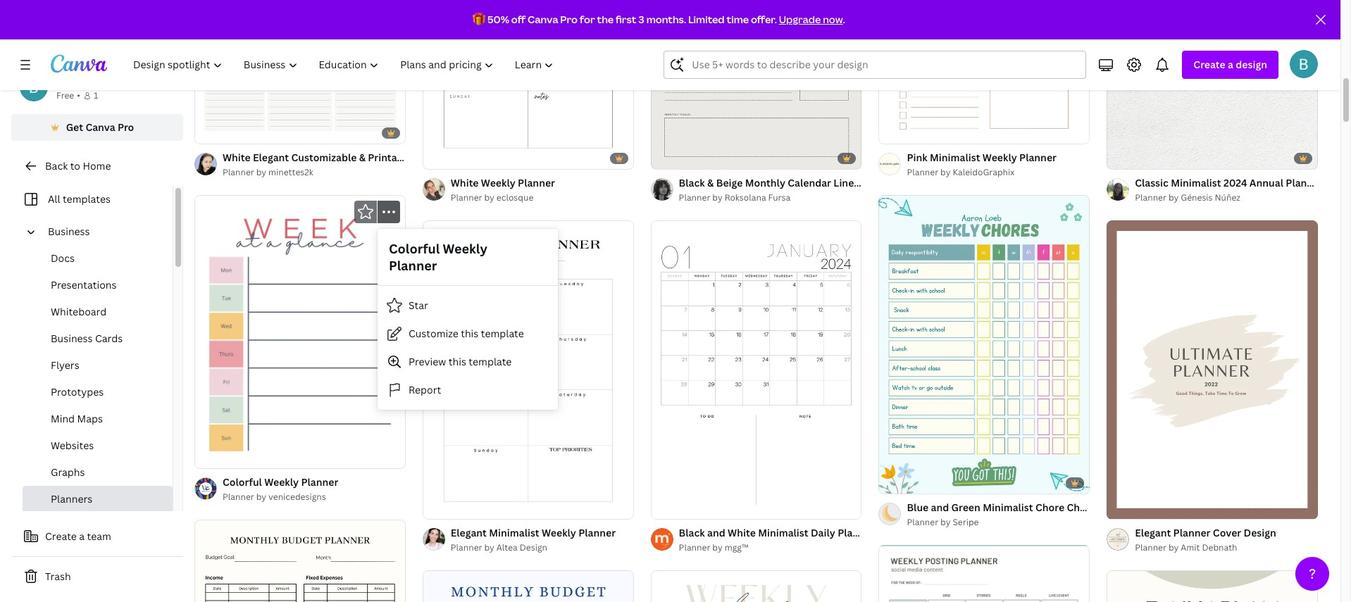 Task type: describe. For each thing, give the bounding box(es) containing it.
white elegant customizable & printable daily planner image
[[194, 0, 406, 144]]

team
[[87, 530, 111, 543]]

beige
[[716, 176, 743, 190]]

elegant and clean monthly budget planner sheet image
[[194, 520, 406, 602]]

off
[[511, 13, 526, 26]]

minettes2k
[[269, 166, 313, 178]]

and for blue
[[931, 501, 949, 515]]

planner by minettes2k link
[[223, 166, 406, 180]]

classic minimalist 2024 annual planner planner by génesis núñez
[[1135, 176, 1323, 204]]

planner by génesis núñez link
[[1135, 191, 1318, 205]]

black & beige monthly calendar lined planner planner by roksolana fursa
[[679, 176, 900, 204]]

presentations link
[[23, 272, 173, 299]]

mind maps
[[51, 412, 103, 426]]

get canva pro button
[[11, 114, 183, 141]]

this for customize
[[461, 327, 479, 340]]

debnath
[[1202, 542, 1238, 554]]

star
[[409, 299, 428, 312]]

black & beige monthly calendar lined planner image
[[651, 0, 862, 169]]

white weekly planner link
[[451, 176, 555, 191]]

Search search field
[[692, 51, 1078, 78]]

planner by roksolana fursa link
[[679, 191, 862, 205]]

a for team
[[79, 530, 85, 543]]

trash link
[[11, 563, 183, 591]]

websites
[[51, 439, 94, 452]]

trash
[[45, 570, 71, 583]]

whiteboard link
[[23, 299, 173, 326]]

back to home
[[45, 159, 111, 173]]

annual
[[1250, 176, 1284, 190]]

beige and green feminine daily planner image
[[1107, 571, 1318, 602]]

design inside elegant planner cover design planner by amit debnath
[[1244, 527, 1277, 540]]

top level navigation element
[[124, 51, 566, 79]]

white weekly planner image
[[423, 0, 634, 169]]

upgrade now button
[[779, 13, 843, 26]]

cover
[[1213, 527, 1242, 540]]

customize this template link
[[378, 320, 558, 348]]

weekly for colorful weekly planner
[[443, 240, 487, 257]]

now
[[823, 13, 843, 26]]

a for design
[[1228, 58, 1234, 71]]

white weekly planner planner by eclosque
[[451, 176, 555, 204]]

1 for 1
[[94, 89, 98, 101]]

daily inside black and white minimalist daily planner planner by mgg™️
[[811, 527, 836, 540]]

mind
[[51, 412, 75, 426]]

back
[[45, 159, 68, 173]]

colorful weekly planner image
[[194, 195, 406, 469]]

& inside white elegant customizable & printable daily planner planner by minettes2k
[[359, 151, 366, 164]]

mind maps link
[[23, 406, 173, 433]]

by inside white elegant customizable & printable daily planner planner by minettes2k
[[256, 166, 266, 178]]

roksolana
[[725, 192, 766, 204]]

business link
[[42, 218, 164, 245]]

minimalist for elegant minimalist weekly planner
[[489, 527, 540, 540]]

create a design button
[[1183, 51, 1279, 79]]

minimalist inside blue and green minimalist chore charts planner planner by seripe
[[983, 501, 1033, 515]]

classic
[[1135, 176, 1169, 190]]

template for customize this template
[[481, 327, 524, 340]]

planner by venicedesigns link
[[223, 491, 338, 505]]

planner by amit debnath link
[[1135, 541, 1277, 556]]

all
[[48, 192, 60, 206]]

template for preview this template
[[469, 355, 512, 368]]

54
[[1133, 152, 1142, 163]]

limited
[[688, 13, 725, 26]]

prototypes link
[[23, 379, 173, 406]]

elegant planner cover design image
[[1107, 221, 1318, 519]]

black and white minimalist daily planner planner by mgg™️
[[679, 527, 875, 554]]

lined
[[834, 176, 861, 190]]

customize this template
[[409, 327, 524, 340]]

colorful weekly planner planner by venicedesigns
[[223, 476, 338, 503]]

printable
[[368, 151, 412, 164]]

0 vertical spatial pro
[[560, 13, 578, 26]]

business for business cards
[[51, 332, 93, 345]]

charts
[[1067, 501, 1099, 515]]

•
[[77, 89, 80, 101]]

canva inside get canva pro button
[[86, 120, 115, 134]]

minimalist for classic minimalist 2024 annual planner
[[1171, 176, 1222, 190]]

1 for 1 of 54
[[1117, 152, 1121, 163]]

black for black and white minimalist daily planner
[[679, 527, 705, 540]]

upgrade
[[779, 13, 821, 26]]

white minimalist weekly planner image
[[651, 571, 862, 602]]

get canva pro
[[66, 120, 134, 134]]

venicedesigns
[[269, 491, 326, 503]]

for
[[580, 13, 595, 26]]

multiple monthly budget planner image
[[423, 571, 634, 602]]

back to home link
[[11, 152, 183, 180]]

chore
[[1036, 501, 1065, 515]]

🎁
[[473, 13, 486, 26]]

elegant for elegant minimalist weekly planner
[[451, 527, 487, 540]]

elegant planner cover design link
[[1135, 526, 1277, 541]]

weekly for white weekly planner planner by eclosque
[[481, 176, 516, 190]]

preview this template link
[[378, 348, 558, 376]]

preview
[[409, 355, 446, 368]]

black for black & beige monthly calendar lined planner
[[679, 176, 705, 190]]

2024
[[1224, 176, 1248, 190]]

report
[[409, 383, 441, 397]]

elegant minimalist weekly planner link
[[451, 526, 616, 541]]

daily inside white elegant customizable & printable daily planner planner by minettes2k
[[415, 151, 439, 164]]

presentations
[[51, 278, 117, 292]]

pink minimalist weekly planner link
[[907, 150, 1057, 166]]

create for create a team
[[45, 530, 77, 543]]

preview this template
[[409, 355, 512, 368]]

prototypes
[[51, 385, 104, 399]]

🎁 50% off canva pro for the first 3 months. limited time offer. upgrade now .
[[473, 13, 846, 26]]

white elegant customizable & printable daily planner planner by minettes2k
[[223, 151, 479, 178]]

calendar
[[788, 176, 831, 190]]

create for create a design
[[1194, 58, 1226, 71]]

design
[[1236, 58, 1268, 71]]

planner by mgg™️ link
[[679, 541, 862, 555]]



Task type: vqa. For each thing, say whether or not it's contained in the screenshot.


Task type: locate. For each thing, give the bounding box(es) containing it.
star button
[[378, 292, 558, 320]]

minimalist inside classic minimalist 2024 annual planner planner by génesis núñez
[[1171, 176, 1222, 190]]

0 vertical spatial colorful
[[389, 240, 440, 257]]

white inside white weekly planner planner by eclosque
[[451, 176, 479, 190]]

0 horizontal spatial 1
[[94, 89, 98, 101]]

by inside pink minimalist weekly planner planner by kaleidographix
[[941, 166, 951, 178]]

0 vertical spatial &
[[359, 151, 366, 164]]

None search field
[[664, 51, 1087, 79]]

0 vertical spatial this
[[461, 327, 479, 340]]

by left kaleidographix
[[941, 166, 951, 178]]

design down elegant minimalist weekly planner link
[[520, 542, 547, 554]]

weekly
[[983, 151, 1017, 164], [481, 176, 516, 190], [443, 240, 487, 257], [264, 476, 299, 489], [542, 527, 576, 540]]

1 vertical spatial a
[[79, 530, 85, 543]]

pro inside button
[[118, 120, 134, 134]]

weekly inside white weekly planner planner by eclosque
[[481, 176, 516, 190]]

0 horizontal spatial white
[[223, 151, 251, 164]]

first
[[616, 13, 637, 26]]

report button
[[378, 376, 558, 404]]

white for white weekly planner
[[451, 176, 479, 190]]

planner by eclosque link
[[451, 191, 555, 205]]

elegant inside the elegant minimalist weekly planner planner by altea design
[[451, 527, 487, 540]]

a
[[1228, 58, 1234, 71], [79, 530, 85, 543]]

this for preview
[[449, 355, 466, 368]]

minimalist inside the elegant minimalist weekly planner planner by altea design
[[489, 527, 540, 540]]

create inside dropdown button
[[1194, 58, 1226, 71]]

black and white minimalist daily planner image
[[651, 221, 862, 519]]

1 vertical spatial and
[[707, 527, 726, 540]]

offer.
[[751, 13, 777, 26]]

by inside black and white minimalist daily planner planner by mgg™️
[[713, 542, 723, 554]]

planners
[[51, 493, 92, 506]]

weekly up planner by eclosque link on the top left of the page
[[481, 176, 516, 190]]

canva right off
[[528, 13, 558, 26]]

template
[[481, 327, 524, 340], [469, 355, 512, 368]]

whiteboard
[[51, 305, 107, 319]]

colorful for colorful weekly planner planner by venicedesigns
[[223, 476, 262, 489]]

núñez
[[1215, 192, 1241, 204]]

minimalist inside black and white minimalist daily planner planner by mgg™️
[[758, 527, 809, 540]]

by inside colorful weekly planner planner by venicedesigns
[[256, 491, 266, 503]]

1 vertical spatial design
[[520, 542, 547, 554]]

by inside black & beige monthly calendar lined planner planner by roksolana fursa
[[713, 192, 723, 204]]

altea
[[497, 542, 518, 554]]

1 vertical spatial template
[[469, 355, 512, 368]]

elegant planner cover design planner by amit debnath
[[1135, 527, 1277, 554]]

0 vertical spatial daily
[[415, 151, 439, 164]]

elegant
[[253, 151, 289, 164], [451, 527, 487, 540], [1135, 527, 1171, 540]]

2 horizontal spatial white
[[728, 527, 756, 540]]

1 horizontal spatial 1
[[1117, 152, 1121, 163]]

1 horizontal spatial pro
[[560, 13, 578, 26]]

elegant inside white elegant customizable & printable daily planner planner by minettes2k
[[253, 151, 289, 164]]

planner
[[442, 151, 479, 164], [1020, 151, 1057, 164], [223, 166, 254, 178], [907, 166, 939, 178], [518, 176, 555, 190], [863, 176, 900, 190], [1286, 176, 1323, 190], [451, 192, 482, 204], [679, 192, 711, 204], [1135, 192, 1167, 204], [389, 257, 437, 274], [301, 476, 338, 489], [223, 491, 254, 503], [1101, 501, 1139, 515], [907, 517, 939, 529], [579, 527, 616, 540], [838, 527, 875, 540], [1174, 527, 1211, 540], [451, 542, 482, 554], [679, 542, 711, 554], [1135, 542, 1167, 554]]

1 horizontal spatial daily
[[811, 527, 836, 540]]

2 vertical spatial white
[[728, 527, 756, 540]]

canva right get
[[86, 120, 115, 134]]

0 vertical spatial create
[[1194, 58, 1226, 71]]

0 horizontal spatial design
[[520, 542, 547, 554]]

create a team
[[45, 530, 111, 543]]

elegant up minettes2k
[[253, 151, 289, 164]]

canva
[[528, 13, 558, 26], [86, 120, 115, 134]]

1 vertical spatial pro
[[118, 120, 134, 134]]

this down star button
[[461, 327, 479, 340]]

weekly up planner by altea design link
[[542, 527, 576, 540]]

1 vertical spatial business
[[51, 332, 93, 345]]

create left design on the top
[[1194, 58, 1226, 71]]

planner by kaleidographix link
[[907, 166, 1057, 180]]

minimalist up génesis
[[1171, 176, 1222, 190]]

by down beige
[[713, 192, 723, 204]]

blue and green minimalist chore charts planner planner by seripe
[[907, 501, 1139, 529]]

1 horizontal spatial colorful
[[389, 240, 440, 257]]

a inside dropdown button
[[1228, 58, 1234, 71]]

black and white minimalist daily planner link
[[679, 526, 875, 541]]

weekly inside pink minimalist weekly planner planner by kaleidographix
[[983, 151, 1017, 164]]

0 horizontal spatial canva
[[86, 120, 115, 134]]

business cards link
[[23, 326, 173, 352]]

minimalist up altea
[[489, 527, 540, 540]]

create left team
[[45, 530, 77, 543]]

elegant inside elegant planner cover design planner by amit debnath
[[1135, 527, 1171, 540]]

0 horizontal spatial daily
[[415, 151, 439, 164]]

and for black
[[707, 527, 726, 540]]

elegant for elegant planner cover design
[[1135, 527, 1171, 540]]

pink minimalist weekly planner image
[[879, 0, 1090, 144]]

planner by altea design link
[[451, 541, 616, 555]]

0 vertical spatial black
[[679, 176, 705, 190]]

weekly inside the elegant minimalist weekly planner planner by altea design
[[542, 527, 576, 540]]

classic minimalist 2024 annual planner image
[[1107, 0, 1318, 169]]

pro up the back to home link
[[118, 120, 134, 134]]

planner inside colorful weekly planner
[[389, 257, 437, 274]]

business up docs
[[48, 225, 90, 238]]

design right "cover"
[[1244, 527, 1277, 540]]

create a team button
[[11, 523, 183, 551]]

by inside the elegant minimalist weekly planner planner by altea design
[[484, 542, 495, 554]]

& inside black & beige monthly calendar lined planner planner by roksolana fursa
[[707, 176, 714, 190]]

by left seripe
[[941, 517, 951, 529]]

1 of 54 link
[[1107, 0, 1318, 169]]

free
[[56, 89, 74, 101]]

1 horizontal spatial white
[[451, 176, 479, 190]]

minimalist up planner by kaleidographix link
[[930, 151, 981, 164]]

0 horizontal spatial pro
[[118, 120, 134, 134]]

white inside white elegant customizable & printable daily planner planner by minettes2k
[[223, 151, 251, 164]]

elegant up the planner by amit debnath link
[[1135, 527, 1171, 540]]

50%
[[488, 13, 509, 26]]

and right the blue
[[931, 501, 949, 515]]

black inside black & beige monthly calendar lined planner planner by roksolana fursa
[[679, 176, 705, 190]]

blue
[[907, 501, 929, 515]]

weekly up star button
[[443, 240, 487, 257]]

0 horizontal spatial colorful
[[223, 476, 262, 489]]

0 vertical spatial 1
[[94, 89, 98, 101]]

white inside black and white minimalist daily planner planner by mgg™️
[[728, 527, 756, 540]]

daily up planner by mgg™️ link
[[811, 527, 836, 540]]

0 vertical spatial a
[[1228, 58, 1234, 71]]

.
[[843, 13, 846, 26]]

by left mgg™️
[[713, 542, 723, 554]]

colorful weekly planner
[[389, 240, 487, 274]]

classic minimalist 2024 annual planner link
[[1135, 176, 1323, 191]]

0 horizontal spatial a
[[79, 530, 85, 543]]

colorful up "star"
[[389, 240, 440, 257]]

weekly for colorful weekly planner planner by venicedesigns
[[264, 476, 299, 489]]

free •
[[56, 89, 80, 101]]

white for white elegant customizable & printable daily planner
[[223, 151, 251, 164]]

a left team
[[79, 530, 85, 543]]

home
[[83, 159, 111, 173]]

kaleidographix
[[953, 166, 1015, 178]]

1 vertical spatial create
[[45, 530, 77, 543]]

0 horizontal spatial create
[[45, 530, 77, 543]]

1
[[94, 89, 98, 101], [1117, 152, 1121, 163]]

1 vertical spatial colorful
[[223, 476, 262, 489]]

0 horizontal spatial &
[[359, 151, 366, 164]]

0 vertical spatial and
[[931, 501, 949, 515]]

weekly up kaleidographix
[[983, 151, 1017, 164]]

daily right printable
[[415, 151, 439, 164]]

2 black from the top
[[679, 527, 705, 540]]

blue and green minimalist chore charts planner image
[[879, 195, 1090, 494]]

by left minettes2k
[[256, 166, 266, 178]]

1 horizontal spatial elegant
[[451, 527, 487, 540]]

0 vertical spatial business
[[48, 225, 90, 238]]

1 vertical spatial 1
[[1117, 152, 1121, 163]]

business cards
[[51, 332, 123, 345]]

0 vertical spatial template
[[481, 327, 524, 340]]

customize
[[409, 327, 459, 340]]

flyers
[[51, 359, 79, 372]]

elegant minimalist weekly planner planner by altea design
[[451, 527, 616, 554]]

of
[[1123, 152, 1131, 163]]

by left génesis
[[1169, 192, 1179, 204]]

0 horizontal spatial elegant
[[253, 151, 289, 164]]

create a design
[[1194, 58, 1268, 71]]

flyers link
[[23, 352, 173, 379]]

0 vertical spatial white
[[223, 151, 251, 164]]

0 vertical spatial canva
[[528, 13, 558, 26]]

minimalist for pink minimalist weekly planner
[[930, 151, 981, 164]]

1 horizontal spatial create
[[1194, 58, 1226, 71]]

template down customize this template link
[[469, 355, 512, 368]]

1 vertical spatial this
[[449, 355, 466, 368]]

eclosque
[[497, 192, 534, 204]]

2 horizontal spatial elegant
[[1135, 527, 1171, 540]]

by left altea
[[484, 542, 495, 554]]

all templates
[[48, 192, 111, 206]]

a left design on the top
[[1228, 58, 1234, 71]]

business for business
[[48, 225, 90, 238]]

template down star button
[[481, 327, 524, 340]]

white
[[223, 151, 251, 164], [451, 176, 479, 190], [728, 527, 756, 540]]

time
[[727, 13, 749, 26]]

minimalist up planner by mgg™️ link
[[758, 527, 809, 540]]

business up flyers
[[51, 332, 93, 345]]

websites link
[[23, 433, 173, 459]]

elegant minimalist weekly planner image
[[423, 221, 634, 519]]

& left beige
[[707, 176, 714, 190]]

pink
[[907, 151, 928, 164]]

months.
[[647, 13, 686, 26]]

by inside white weekly planner planner by eclosque
[[484, 192, 495, 204]]

3
[[639, 13, 645, 26]]

this down customize this template
[[449, 355, 466, 368]]

monthly
[[745, 176, 786, 190]]

colorful up planner by venicedesigns link
[[223, 476, 262, 489]]

get
[[66, 120, 83, 134]]

0 vertical spatial design
[[1244, 527, 1277, 540]]

1 vertical spatial black
[[679, 527, 705, 540]]

graphs link
[[23, 459, 173, 486]]

1 vertical spatial white
[[451, 176, 479, 190]]

the
[[597, 13, 614, 26]]

black
[[679, 176, 705, 190], [679, 527, 705, 540]]

personal
[[56, 74, 98, 87]]

1 vertical spatial canva
[[86, 120, 115, 134]]

1 right •
[[94, 89, 98, 101]]

and inside black and white minimalist daily planner planner by mgg™️
[[707, 527, 726, 540]]

black & beige monthly calendar lined planner link
[[679, 176, 900, 191]]

0 horizontal spatial and
[[707, 527, 726, 540]]

blue and green minimalist chore charts planner link
[[907, 501, 1139, 516]]

1 horizontal spatial and
[[931, 501, 949, 515]]

by down colorful weekly planner link
[[256, 491, 266, 503]]

green
[[952, 501, 981, 515]]

by inside elegant planner cover design planner by amit debnath
[[1169, 542, 1179, 554]]

colorful inside colorful weekly planner
[[389, 240, 440, 257]]

by inside blue and green minimalist chore charts planner planner by seripe
[[941, 517, 951, 529]]

pro left for
[[560, 13, 578, 26]]

by down white weekly planner link
[[484, 192, 495, 204]]

by inside classic minimalist 2024 annual planner planner by génesis núñez
[[1169, 192, 1179, 204]]

weekly inside colorful weekly planner planner by venicedesigns
[[264, 476, 299, 489]]

customizable
[[291, 151, 357, 164]]

colorful for colorful weekly planner
[[389, 240, 440, 257]]

1 horizontal spatial canva
[[528, 13, 558, 26]]

and inside blue and green minimalist chore charts planner planner by seripe
[[931, 501, 949, 515]]

brad klo image
[[1290, 50, 1318, 78]]

1 horizontal spatial a
[[1228, 58, 1234, 71]]

cards
[[95, 332, 123, 345]]

and up mgg™️
[[707, 527, 726, 540]]

1 vertical spatial daily
[[811, 527, 836, 540]]

& left printable
[[359, 151, 366, 164]]

black inside black and white minimalist daily planner planner by mgg™️
[[679, 527, 705, 540]]

design inside the elegant minimalist weekly planner planner by altea design
[[520, 542, 547, 554]]

seripe
[[953, 517, 979, 529]]

1 horizontal spatial design
[[1244, 527, 1277, 540]]

elegant up planner by altea design link
[[451, 527, 487, 540]]

weekly up planner by venicedesigns link
[[264, 476, 299, 489]]

all templates link
[[20, 186, 164, 213]]

minimalist inside pink minimalist weekly planner planner by kaleidographix
[[930, 151, 981, 164]]

by left amit at the right bottom
[[1169, 542, 1179, 554]]

minimalist up planner by seripe link
[[983, 501, 1033, 515]]

a inside button
[[79, 530, 85, 543]]

planner by seripe link
[[907, 516, 1090, 530]]

weekly inside colorful weekly planner
[[443, 240, 487, 257]]

create inside button
[[45, 530, 77, 543]]

printable social media planner image
[[879, 546, 1090, 602]]

1 left of
[[1117, 152, 1121, 163]]

1 black from the top
[[679, 176, 705, 190]]

templates
[[63, 192, 111, 206]]

1 horizontal spatial &
[[707, 176, 714, 190]]

docs
[[51, 252, 75, 265]]

and
[[931, 501, 949, 515], [707, 527, 726, 540]]

&
[[359, 151, 366, 164], [707, 176, 714, 190]]

1 vertical spatial &
[[707, 176, 714, 190]]

colorful inside colorful weekly planner planner by venicedesigns
[[223, 476, 262, 489]]



